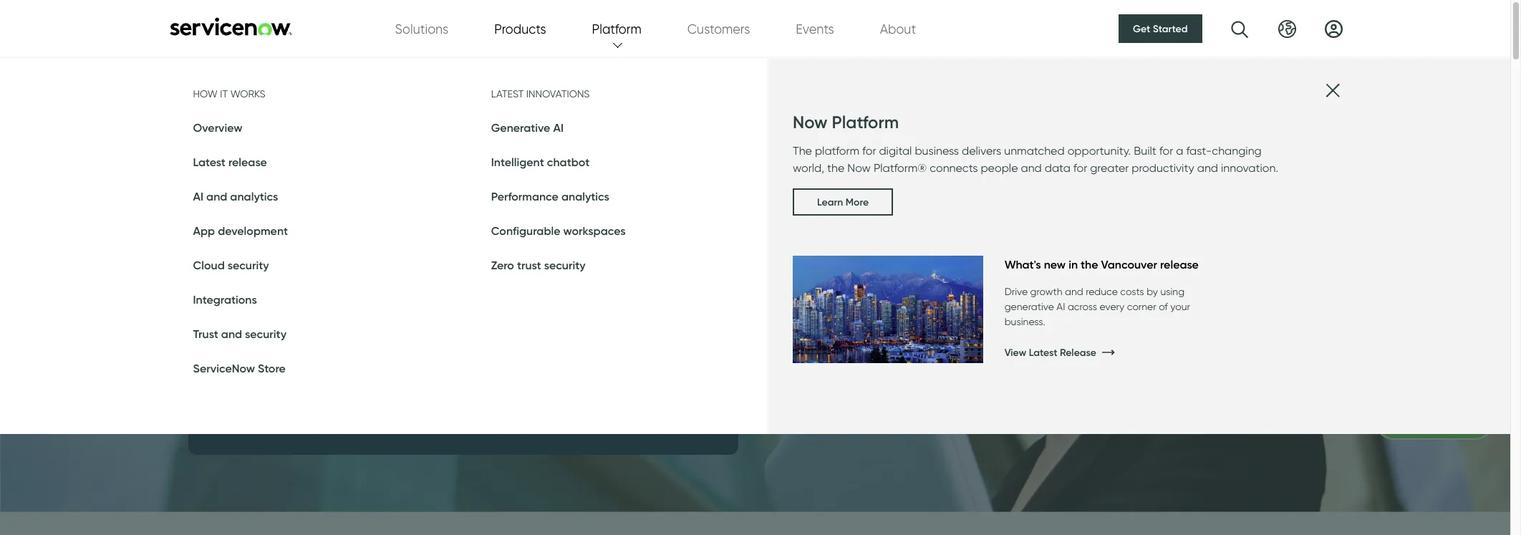 Task type: vqa. For each thing, say whether or not it's contained in the screenshot.
Trust and security
yes



Task type: describe. For each thing, give the bounding box(es) containing it.
it
[[220, 88, 228, 100]]

zero trust security
[[491, 258, 586, 272]]

zero trust security link
[[491, 258, 586, 272]]

business
[[915, 144, 959, 158]]

go to servicenow account image
[[1325, 20, 1343, 38]]

using
[[1161, 286, 1185, 297]]

workspaces
[[563, 223, 626, 238]]

built
[[1134, 144, 1157, 158]]

events
[[796, 21, 834, 36]]

what's
[[1005, 257, 1041, 271]]

generative
[[491, 120, 550, 135]]

trust and security link
[[193, 327, 287, 341]]

performance analytics
[[491, 189, 610, 203]]

get
[[1133, 22, 1151, 35]]

and inside drive growth and reduce costs by using generative ai across every corner of your business.
[[1065, 286, 1084, 297]]

people
[[981, 161, 1018, 175]]

learn more link
[[793, 188, 893, 216]]

the platform for digital business delivers unmatched opportunity. built for a fast-changing world, the now platform® connects people and data for greater productivity and innovation.
[[793, 144, 1279, 175]]

trust
[[517, 258, 541, 272]]

delivers
[[962, 144, 1002, 158]]

the
[[793, 144, 812, 158]]

unmatched
[[1004, 144, 1065, 158]]

app development
[[193, 223, 288, 238]]

latest innovations
[[491, 88, 590, 100]]

latest release link
[[193, 155, 267, 169]]

started
[[1153, 22, 1188, 35]]

configurable workspaces link
[[491, 223, 626, 238]]

overview
[[193, 120, 243, 135]]

latest release
[[193, 155, 267, 169]]

1 horizontal spatial the
[[1081, 257, 1099, 271]]

intelligent chatbot link
[[491, 155, 590, 169]]

configurable
[[491, 223, 561, 238]]

greater
[[1090, 161, 1129, 175]]

zero
[[491, 258, 514, 272]]

0 horizontal spatial for
[[863, 144, 876, 158]]

ai inside drive growth and reduce costs by using generative ai across every corner of your business.
[[1057, 301, 1065, 312]]

overview link
[[193, 120, 243, 135]]

0 vertical spatial platform
[[592, 21, 642, 36]]

world,
[[793, 161, 825, 175]]

latest for latest innovations
[[491, 88, 524, 100]]

how it works
[[193, 88, 266, 100]]

app development link
[[193, 223, 288, 238]]

view latest release link
[[1005, 338, 1257, 367]]

products button
[[494, 19, 546, 38]]

events button
[[796, 19, 834, 38]]

platform
[[815, 144, 860, 158]]

cloud security link
[[193, 258, 269, 272]]

chatbot
[[547, 155, 590, 169]]

connects
[[930, 161, 978, 175]]

security down development
[[228, 258, 269, 272]]

digital
[[879, 144, 912, 158]]

vancouver
[[1101, 257, 1158, 271]]

business.
[[1005, 316, 1046, 327]]

and down unmatched
[[1021, 161, 1042, 175]]

0 vertical spatial release
[[228, 155, 267, 169]]

integrations
[[193, 292, 257, 307]]

integrations link
[[193, 292, 257, 307]]

about button
[[880, 19, 916, 38]]

performance analytics link
[[491, 189, 610, 203]]

productivity
[[1132, 161, 1195, 175]]

intelligent chatbot
[[491, 155, 590, 169]]

customers button
[[687, 19, 750, 38]]

solutions
[[395, 21, 449, 36]]

1 analytics from the left
[[230, 189, 278, 203]]

latest inside view latest release link
[[1029, 346, 1058, 359]]



Task type: locate. For each thing, give the bounding box(es) containing it.
growth
[[1031, 286, 1063, 297]]

servicenow store
[[193, 361, 286, 375]]

1 horizontal spatial analytics
[[562, 189, 610, 203]]

security for trust and security
[[245, 327, 287, 341]]

about
[[880, 21, 916, 36]]

trust
[[193, 327, 218, 341]]

analytics up development
[[230, 189, 278, 203]]

and up across
[[1065, 286, 1084, 297]]

0 horizontal spatial latest
[[193, 155, 226, 169]]

new
[[1044, 257, 1066, 271]]

view latest release
[[1005, 346, 1097, 359]]

a
[[1176, 144, 1184, 158]]

for right data
[[1074, 161, 1088, 175]]

release up ai and analytics link at the top left
[[228, 155, 267, 169]]

reduce
[[1086, 286, 1118, 297]]

opportunity.
[[1068, 144, 1131, 158]]

1 horizontal spatial platform
[[832, 112, 899, 133]]

your
[[1171, 301, 1190, 312]]

1 horizontal spatial ai
[[553, 120, 564, 135]]

how
[[193, 88, 218, 100]]

intelligent
[[491, 155, 544, 169]]

cloud
[[193, 258, 225, 272]]

now down platform
[[848, 161, 871, 175]]

2 horizontal spatial latest
[[1029, 346, 1058, 359]]

security for zero trust security
[[544, 258, 586, 272]]

1 horizontal spatial latest
[[491, 88, 524, 100]]

what's new in the vancouver release
[[1005, 257, 1199, 271]]

configurable workspaces
[[491, 223, 626, 238]]

ai and analytics
[[193, 189, 278, 203]]

0 horizontal spatial the
[[827, 161, 845, 175]]

2 vertical spatial latest
[[1029, 346, 1058, 359]]

data
[[1045, 161, 1071, 175]]

costs
[[1121, 286, 1144, 297]]

1 vertical spatial ai
[[193, 189, 203, 203]]

ai up app in the top left of the page
[[193, 189, 203, 203]]

ai down the innovations
[[553, 120, 564, 135]]

release
[[1060, 346, 1097, 359]]

platform®
[[874, 161, 927, 175]]

latest right view
[[1029, 346, 1058, 359]]

latest up generative
[[491, 88, 524, 100]]

and
[[1021, 161, 1042, 175], [1198, 161, 1218, 175], [206, 189, 227, 203], [1065, 286, 1084, 297], [221, 327, 242, 341]]

across
[[1068, 301, 1098, 312]]

0 vertical spatial now
[[793, 112, 828, 133]]

more
[[846, 196, 869, 208]]

now platform
[[793, 112, 899, 133]]

release up using at bottom
[[1160, 257, 1199, 271]]

generative
[[1005, 301, 1054, 312]]

servicenow image
[[168, 17, 293, 35]]

app
[[193, 223, 215, 238]]

drive growth and reduce costs by using generative ai across every corner of your business.
[[1005, 286, 1190, 327]]

0 horizontal spatial platform
[[592, 21, 642, 36]]

1 horizontal spatial for
[[1074, 161, 1088, 175]]

and down fast-
[[1198, 161, 1218, 175]]

latest for latest release
[[193, 155, 226, 169]]

0 horizontal spatial release
[[228, 155, 267, 169]]

for
[[863, 144, 876, 158], [1160, 144, 1174, 158], [1074, 161, 1088, 175]]

trust and security
[[193, 327, 287, 341]]

and up app in the top left of the page
[[206, 189, 227, 203]]

the inside the platform for digital business delivers unmatched opportunity. built for a fast-changing world, the now platform® connects people and data for greater productivity and innovation.
[[827, 161, 845, 175]]

1 horizontal spatial now
[[848, 161, 871, 175]]

and right trust
[[221, 327, 242, 341]]

0 vertical spatial the
[[827, 161, 845, 175]]

customers
[[687, 21, 750, 36]]

2 analytics from the left
[[562, 189, 610, 203]]

platform
[[592, 21, 642, 36], [832, 112, 899, 133]]

1 vertical spatial the
[[1081, 257, 1099, 271]]

ai
[[553, 120, 564, 135], [193, 189, 203, 203], [1057, 301, 1065, 312]]

latest down overview link
[[193, 155, 226, 169]]

generative ai
[[491, 120, 564, 135]]

generative ai link
[[491, 120, 564, 135]]

products
[[494, 21, 546, 36]]

of
[[1159, 301, 1168, 312]]

2 vertical spatial ai
[[1057, 301, 1065, 312]]

1 vertical spatial release
[[1160, 257, 1199, 271]]

0 vertical spatial ai
[[553, 120, 564, 135]]

in
[[1069, 257, 1078, 271]]

learn more
[[817, 196, 869, 208]]

0 horizontal spatial now
[[793, 112, 828, 133]]

servicenow
[[193, 361, 255, 375]]

1 vertical spatial latest
[[193, 155, 226, 169]]

0 vertical spatial latest
[[491, 88, 524, 100]]

the down platform
[[827, 161, 845, 175]]

release
[[228, 155, 267, 169], [1160, 257, 1199, 271]]

latest
[[491, 88, 524, 100], [193, 155, 226, 169], [1029, 346, 1058, 359]]

innovation.
[[1221, 161, 1279, 175]]

platform button
[[592, 19, 642, 38]]

corner
[[1127, 301, 1157, 312]]

security
[[228, 258, 269, 272], [544, 258, 586, 272], [245, 327, 287, 341]]

get started
[[1133, 22, 1188, 35]]

analytics
[[230, 189, 278, 203], [562, 189, 610, 203]]

1 vertical spatial now
[[848, 161, 871, 175]]

for left a
[[1160, 144, 1174, 158]]

ai and analytics link
[[193, 189, 278, 203]]

drive
[[1005, 286, 1028, 297]]

cloud security
[[193, 258, 269, 272]]

by
[[1147, 286, 1158, 297]]

changing
[[1212, 144, 1262, 158]]

analytics up workspaces
[[562, 189, 610, 203]]

2 horizontal spatial ai
[[1057, 301, 1065, 312]]

solutions button
[[395, 19, 449, 38]]

get started link
[[1119, 14, 1202, 43]]

fast-
[[1187, 144, 1212, 158]]

servicenow store link
[[193, 361, 286, 375]]

for left digital on the right of page
[[863, 144, 876, 158]]

every
[[1100, 301, 1125, 312]]

0 horizontal spatial ai
[[193, 189, 203, 203]]

now inside the platform for digital business delivers unmatched opportunity. built for a fast-changing world, the now platform® connects people and data for greater productivity and innovation.
[[848, 161, 871, 175]]

security up store
[[245, 327, 287, 341]]

innovations
[[526, 88, 590, 100]]

0 horizontal spatial analytics
[[230, 189, 278, 203]]

development
[[218, 223, 288, 238]]

security down configurable workspaces
[[544, 258, 586, 272]]

learn
[[817, 196, 843, 208]]

2 horizontal spatial for
[[1160, 144, 1174, 158]]

store
[[258, 361, 286, 375]]

1 vertical spatial platform
[[832, 112, 899, 133]]

ai down growth
[[1057, 301, 1065, 312]]

the right in
[[1081, 257, 1099, 271]]

works
[[230, 88, 266, 100]]

now
[[793, 112, 828, 133], [848, 161, 871, 175]]

now up the
[[793, 112, 828, 133]]

1 horizontal spatial release
[[1160, 257, 1199, 271]]



